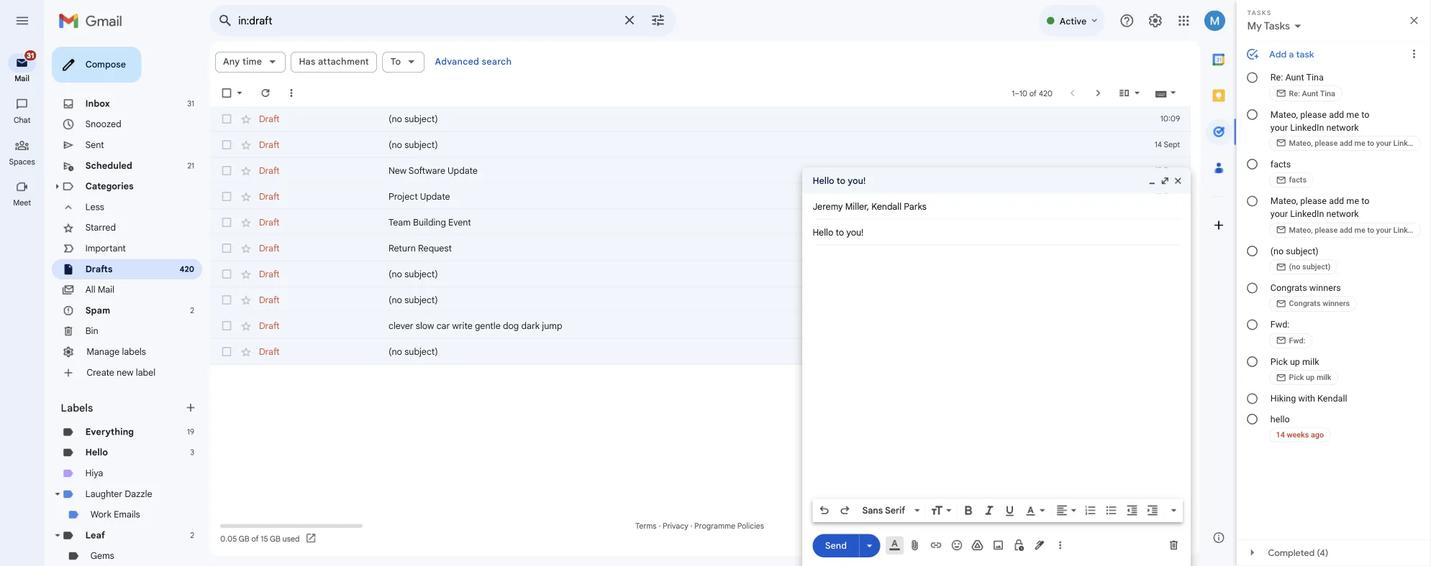 Task type: describe. For each thing, give the bounding box(es) containing it.
5 row from the top
[[233, 291, 1323, 319]]

4 (no subject) link from the top
[[432, 327, 1244, 341]]

to
[[930, 195, 939, 207]]

6 draft from the top
[[288, 327, 311, 340]]

4 draft from the top
[[288, 270, 311, 282]]

3 (no from the top
[[432, 299, 447, 311]]

sent link
[[95, 155, 116, 167]]

spaces heading
[[0, 174, 49, 186]]

1 (no subject) from the top
[[432, 126, 487, 138]]

3 28 from the top
[[1285, 328, 1294, 339]]

return request link
[[432, 269, 1244, 283]]

hello link
[[95, 497, 120, 510]]

sept for (no subject)
[[1293, 156, 1311, 166]]

21
[[208, 179, 216, 189]]

bin link
[[95, 362, 109, 374]]

snoozed link
[[95, 132, 135, 144]]

team building event row
[[233, 233, 1323, 262]]

settings image
[[1275, 14, 1292, 32]]

inbox link
[[95, 109, 122, 121]]

laughter dazzle
[[95, 543, 169, 556]]

less
[[95, 224, 116, 236]]

7 row from the top
[[233, 348, 1323, 377]]

categories link
[[95, 201, 149, 213]]

14
[[1283, 156, 1291, 166]]

new
[[130, 408, 148, 421]]

you!
[[942, 195, 962, 207]]

bin
[[95, 362, 109, 374]]

starred link
[[95, 247, 129, 259]]

spaces
[[10, 174, 39, 185]]

sept for new software update
[[1293, 184, 1311, 195]]

create
[[96, 408, 127, 421]]

heading inside mail navigation
[[0, 220, 49, 232]]

23
[[1285, 386, 1294, 397]]

chat
[[15, 128, 34, 139]]

mail navigation
[[0, 46, 50, 567]]

2 (no from the top
[[432, 155, 447, 167]]

labels heading
[[68, 446, 204, 460]]

new software update link
[[432, 183, 1244, 197]]

laughter dazzle link
[[95, 543, 169, 556]]

everything link
[[95, 474, 149, 487]]

important
[[95, 270, 140, 282]]

attachment
[[353, 62, 410, 75]]

laughter
[[95, 543, 136, 556]]

clever slow car write gentle dog dark jump
[[432, 356, 625, 369]]

compose button
[[58, 52, 157, 92]]

2 28 from the top
[[1285, 299, 1294, 310]]

write
[[502, 356, 525, 369]]

clear search image
[[685, 8, 714, 37]]

everything
[[95, 474, 149, 487]]

important link
[[95, 270, 140, 282]]

team
[[432, 241, 456, 253]]

28 aug for second (no subject) link from the bottom
[[1285, 299, 1311, 310]]

mail inside heading
[[16, 82, 33, 93]]

advanced
[[483, 63, 532, 75]]

refresh image
[[288, 96, 302, 111]]

hiya
[[95, 520, 115, 533]]

dazzle
[[139, 543, 169, 556]]

chat heading
[[0, 128, 49, 140]]

5 draft from the top
[[288, 299, 311, 311]]

13 sept for new software update
[[1283, 184, 1311, 195]]

23 aug
[[1285, 386, 1311, 397]]

any time button
[[239, 58, 317, 81]]

update inside row
[[467, 212, 500, 225]]

has
[[332, 62, 351, 75]]

new
[[432, 184, 452, 196]]

dark
[[579, 356, 600, 369]]

return request
[[432, 270, 502, 282]]

2 (no subject) link from the top
[[432, 154, 1244, 168]]

inbox
[[95, 109, 122, 121]]

23 aug row
[[233, 377, 1323, 406]]

3 (no subject) from the top
[[432, 299, 487, 311]]

advanced search
[[483, 63, 569, 75]]

5 aug from the top
[[1296, 357, 1311, 368]]

formatting options toolbar
[[903, 555, 1314, 567]]

starred
[[95, 247, 129, 259]]

14 sept
[[1283, 156, 1311, 166]]

close image
[[1303, 195, 1315, 207]]

label
[[151, 408, 173, 421]]

13 sept for project update
[[1283, 213, 1311, 224]]

search
[[535, 63, 569, 75]]

1 horizontal spatial 420
[[1154, 98, 1169, 109]]

team building event
[[432, 241, 523, 253]]

28 aug for 4th (no subject) link from the top
[[1285, 328, 1311, 339]]

numbered list ‪(⌘⇧7)‬ image
[[1205, 561, 1219, 567]]

select input tool image
[[1299, 98, 1308, 109]]

Subject field
[[903, 252, 1312, 266]]

categories
[[95, 201, 149, 213]]

car
[[485, 356, 500, 369]]

1 draft from the top
[[288, 126, 311, 138]]

project
[[432, 212, 464, 225]]

labels
[[68, 446, 103, 460]]

snoozed
[[95, 132, 135, 144]]

building
[[459, 241, 496, 253]]

all mail link
[[95, 316, 127, 328]]

clever
[[432, 356, 459, 369]]

drafts link
[[95, 293, 125, 305]]

0 vertical spatial update
[[497, 184, 531, 196]]

4 (no subject) from the top
[[432, 327, 487, 340]]

13 for new software update
[[1283, 184, 1291, 195]]

1 (no from the top
[[432, 126, 447, 138]]

create new label
[[96, 408, 173, 421]]

project update row
[[233, 204, 1323, 233]]

font ‪(⌘⇧5, ⌘⇧6)‬ list box
[[1013, 561, 1025, 567]]

has attachment button
[[323, 58, 419, 81]]

2 draft from the top
[[288, 155, 311, 167]]

6 row from the top
[[233, 319, 1323, 348]]

team building event link
[[432, 240, 1244, 255]]

2 row from the top
[[233, 147, 1323, 176]]

gentle
[[528, 356, 556, 369]]

new software update
[[432, 184, 531, 196]]

31 link
[[9, 55, 42, 81]]



Task type: vqa. For each thing, say whether or not it's contained in the screenshot.
7th draft from the top
yes



Task type: locate. For each thing, give the bounding box(es) containing it.
spam
[[95, 339, 123, 351]]

main menu image
[[16, 14, 33, 32]]

sept for project update
[[1293, 213, 1311, 224]]

31
[[30, 57, 38, 67], [208, 109, 216, 120]]

update right the software
[[497, 184, 531, 196]]

2 13 from the top
[[1283, 213, 1291, 224]]

sept up close icon
[[1293, 184, 1311, 195]]

1 horizontal spatial mail
[[109, 316, 127, 328]]

28
[[1285, 271, 1294, 281], [1285, 299, 1294, 310], [1285, 328, 1294, 339]]

1 horizontal spatial hello
[[903, 195, 927, 207]]

1 vertical spatial 31
[[208, 109, 216, 120]]

mail right 'all'
[[109, 316, 127, 328]]

0 vertical spatial hello
[[903, 195, 927, 207]]

all mail
[[95, 316, 127, 328]]

420 up 2
[[200, 294, 216, 304]]

gmail image
[[65, 9, 143, 37]]

subject) for 4th (no subject) link from the top
[[449, 327, 487, 340]]

mail down 31 link
[[16, 82, 33, 93]]

pop out image
[[1289, 195, 1300, 207]]

2 28 aug from the top
[[1285, 299, 1311, 310]]

sept
[[1293, 156, 1311, 166], [1293, 184, 1311, 195], [1293, 213, 1311, 224]]

19
[[208, 475, 216, 486]]

1
[[1124, 98, 1127, 109]]

4 (no from the top
[[432, 327, 447, 340]]

1 vertical spatial sept
[[1293, 184, 1311, 195]]

1 28 aug from the top
[[1285, 271, 1311, 281]]

tab list
[[1334, 46, 1374, 567]]

main content
[[233, 46, 1334, 567]]

Message Body text field
[[903, 280, 1312, 551]]

0 vertical spatial 28 aug
[[1285, 271, 1311, 281]]

heading
[[0, 220, 49, 232]]

3 draft from the top
[[288, 184, 311, 196]]

1 13 from the top
[[1283, 184, 1291, 195]]

1 subject) from the top
[[449, 126, 487, 138]]

hello for hello link
[[95, 497, 120, 510]]

(no
[[432, 126, 447, 138], [432, 155, 447, 167], [432, 299, 447, 311], [432, 327, 447, 340]]

10
[[1133, 98, 1142, 109]]

return
[[432, 270, 462, 282]]

24 aug
[[1284, 357, 1311, 368]]

2 vertical spatial 28
[[1285, 328, 1294, 339]]

28 aug
[[1285, 271, 1311, 281], [1285, 299, 1311, 310], [1285, 328, 1311, 339]]

all
[[95, 316, 106, 328]]

dog
[[559, 356, 577, 369]]

1 sept from the top
[[1293, 156, 1311, 166]]

0 vertical spatial 31
[[30, 57, 38, 67]]

13 sept inside project update row
[[1283, 213, 1311, 224]]

request
[[465, 270, 502, 282]]

31 up mail heading
[[30, 57, 38, 67]]

3 aug from the top
[[1296, 299, 1311, 310]]

2
[[211, 340, 216, 351]]

1 vertical spatial 28
[[1285, 299, 1294, 310]]

29 aug
[[1284, 242, 1311, 253]]

1 vertical spatial mail
[[109, 316, 127, 328]]

1 vertical spatial 28 aug
[[1285, 299, 1311, 310]]

aug inside 23 aug row
[[1296, 386, 1311, 397]]

13 up "pop out" image
[[1283, 184, 1291, 195]]

1 10 of 420
[[1124, 98, 1169, 109]]

0 vertical spatial 420
[[1154, 98, 1169, 109]]

more image
[[317, 96, 331, 111]]

toggle split pane mode image
[[1242, 96, 1256, 111]]

older image
[[1213, 96, 1227, 111]]

1 horizontal spatial 31
[[208, 109, 216, 120]]

more formatting options image
[[1297, 561, 1311, 567]]

indent more ‪(⌘])‬ image
[[1274, 561, 1288, 567]]

31 inside mail navigation
[[30, 57, 38, 67]]

3 sept from the top
[[1293, 213, 1311, 224]]

hello to you!
[[903, 195, 962, 207]]

13 sept
[[1283, 184, 1311, 195], [1283, 213, 1311, 224]]

1 28 from the top
[[1285, 271, 1294, 281]]

subject) for second (no subject) link from the bottom
[[449, 299, 487, 311]]

any time
[[248, 62, 291, 75]]

6 aug from the top
[[1296, 386, 1311, 397]]

scheduled
[[95, 178, 147, 190]]

any
[[248, 62, 267, 75]]

13 sept inside row
[[1283, 184, 1311, 195]]

1 vertical spatial 13
[[1283, 213, 1291, 224]]

28 aug for return request link
[[1285, 271, 1311, 281]]

1 row from the top
[[233, 118, 1323, 147]]

None checkbox
[[245, 154, 259, 168], [245, 269, 259, 283], [245, 298, 259, 312], [245, 327, 259, 341], [245, 355, 259, 370], [245, 154, 259, 168], [245, 269, 259, 283], [245, 298, 259, 312], [245, 327, 259, 341], [245, 355, 259, 370]]

sept inside project update row
[[1293, 213, 1311, 224]]

aug inside team building event row
[[1296, 242, 1311, 253]]

less button
[[58, 219, 225, 242]]

13 sept up "pop out" image
[[1283, 184, 1311, 195]]

hello inside dialog
[[903, 195, 927, 207]]

drafts
[[95, 293, 125, 305]]

aug
[[1296, 242, 1311, 253], [1296, 271, 1311, 281], [1296, 299, 1311, 310], [1296, 328, 1311, 339], [1296, 357, 1311, 368], [1296, 386, 1311, 397]]

hello to you! dialog
[[891, 187, 1323, 567]]

3
[[211, 498, 216, 509]]

main content containing draft
[[233, 46, 1334, 567]]

0 horizontal spatial mail
[[16, 82, 33, 93]]

2 vertical spatial 28 aug
[[1285, 328, 1311, 339]]

compose
[[95, 66, 140, 78]]

scheduled link
[[95, 178, 147, 190]]

subject)
[[449, 126, 487, 138], [449, 155, 487, 167], [449, 299, 487, 311], [449, 327, 487, 340]]

support image
[[1243, 14, 1261, 32]]

13 inside project update row
[[1283, 213, 1291, 224]]

13 for project update
[[1283, 213, 1291, 224]]

sept right 14
[[1293, 156, 1311, 166]]

1 aug from the top
[[1296, 242, 1311, 253]]

hello up hiya link
[[95, 497, 120, 510]]

29
[[1284, 242, 1294, 253]]

slow
[[462, 356, 482, 369]]

of
[[1144, 98, 1152, 109]]

2 sept from the top
[[1293, 184, 1311, 195]]

3 (no subject) link from the top
[[432, 298, 1244, 312]]

draft
[[288, 126, 311, 138], [288, 155, 311, 167], [288, 184, 311, 196], [288, 270, 311, 282], [288, 299, 311, 311], [288, 327, 311, 340], [288, 356, 311, 369]]

31 up 21
[[208, 109, 216, 120]]

0 horizontal spatial hello
[[95, 497, 120, 510]]

2 13 sept from the top
[[1283, 213, 1311, 224]]

Search in emails text field
[[265, 16, 682, 30]]

0 vertical spatial sept
[[1293, 156, 1311, 166]]

has attachment
[[332, 62, 410, 75]]

1 vertical spatial 420
[[200, 294, 216, 304]]

1 vertical spatial update
[[467, 212, 500, 225]]

1 13 sept from the top
[[1283, 184, 1311, 195]]

0 horizontal spatial 31
[[30, 57, 38, 67]]

1 vertical spatial hello
[[95, 497, 120, 510]]

row
[[233, 118, 1323, 147], [233, 147, 1323, 176], [233, 176, 1323, 204], [233, 262, 1323, 291], [233, 291, 1323, 319], [233, 319, 1323, 348], [233, 348, 1323, 377]]

minimise image
[[1274, 195, 1286, 207]]

jump
[[602, 356, 625, 369]]

sept down close icon
[[1293, 213, 1311, 224]]

(no subject) link
[[432, 125, 1244, 140], [432, 154, 1244, 168], [432, 298, 1244, 312], [432, 327, 1244, 341]]

time
[[269, 62, 291, 75]]

hello
[[903, 195, 927, 207], [95, 497, 120, 510]]

update down new software update
[[467, 212, 500, 225]]

search in emails image
[[237, 10, 263, 36]]

font ‪(⌘⇧5, ⌘⇧6)‬ image
[[1013, 561, 1025, 567]]

mail heading
[[0, 82, 49, 94]]

0 vertical spatial 28
[[1285, 271, 1294, 281]]

spam link
[[95, 339, 123, 351]]

420
[[1154, 98, 1169, 109], [200, 294, 216, 304]]

bulleted list ‪(⌘⇧8)‬ image
[[1228, 561, 1242, 567]]

2 (no subject) from the top
[[432, 155, 487, 167]]

0 vertical spatial 13
[[1283, 184, 1291, 195]]

subject) for fourth (no subject) link from the bottom
[[449, 126, 487, 138]]

7 draft from the top
[[288, 356, 311, 369]]

420 right of
[[1154, 98, 1169, 109]]

0 vertical spatial mail
[[16, 82, 33, 93]]

software
[[454, 184, 495, 196]]

project update
[[432, 212, 500, 225]]

hello for hello to you!
[[903, 195, 927, 207]]

clever slow car write gentle dog dark jump link
[[432, 355, 1244, 370]]

4 subject) from the top
[[449, 327, 487, 340]]

2 aug from the top
[[1296, 271, 1311, 281]]

hello left to at right
[[903, 195, 927, 207]]

13 inside row
[[1283, 184, 1291, 195]]

13 sept down "pop out" image
[[1283, 213, 1311, 224]]

0 vertical spatial 13 sept
[[1283, 184, 1311, 195]]

event
[[498, 241, 523, 253]]

2 subject) from the top
[[449, 155, 487, 167]]

3 28 aug from the top
[[1285, 328, 1311, 339]]

13 down "pop out" image
[[1283, 213, 1291, 224]]

indent less ‪(⌘[)‬ image
[[1251, 561, 1265, 567]]

1 (no subject) link from the top
[[432, 125, 1244, 140]]

advanced search button
[[478, 56, 574, 82]]

3 row from the top
[[233, 176, 1323, 204]]

project update link
[[432, 212, 1244, 226]]

10:09
[[1289, 127, 1311, 138]]

mail
[[16, 82, 33, 93], [109, 316, 127, 328]]

2 vertical spatial sept
[[1293, 213, 1311, 224]]

hiya link
[[95, 520, 115, 533]]

4 aug from the top
[[1296, 328, 1311, 339]]

0 horizontal spatial 420
[[200, 294, 216, 304]]

3 subject) from the top
[[449, 299, 487, 311]]

None checkbox
[[245, 96, 259, 111], [245, 125, 259, 140], [245, 183, 259, 197], [245, 212, 259, 226], [245, 240, 259, 255], [245, 384, 259, 399], [245, 96, 259, 111], [245, 125, 259, 140], [245, 183, 259, 197], [245, 212, 259, 226], [245, 240, 259, 255], [245, 384, 259, 399]]

Search in emails search field
[[233, 6, 751, 40]]

24
[[1284, 357, 1294, 368]]

1 vertical spatial 13 sept
[[1283, 213, 1311, 224]]

4 row from the top
[[233, 262, 1323, 291]]

subject) for third (no subject) link from the bottom of the page
[[449, 155, 487, 167]]



